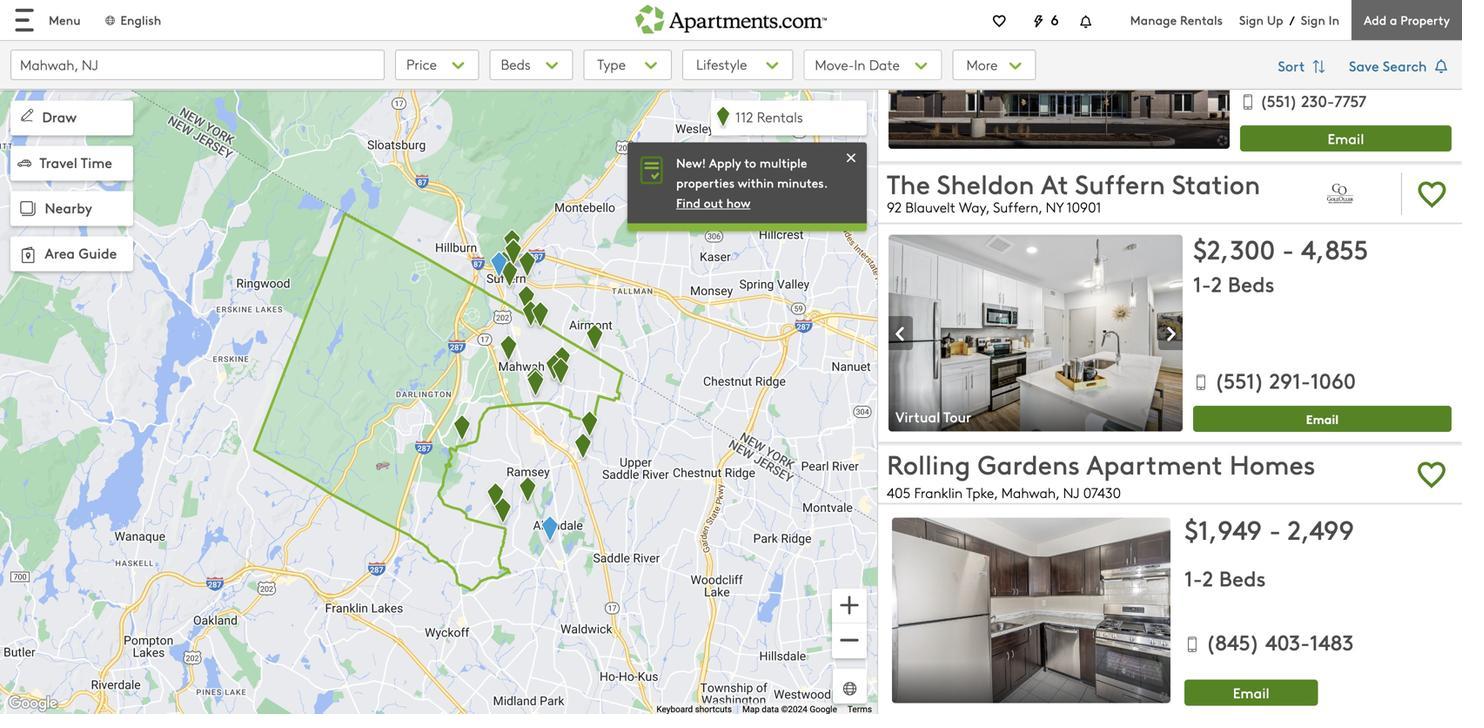 Task type: locate. For each thing, give the bounding box(es) containing it.
beds inside button
[[501, 54, 531, 74]]

- left 4,855
[[1283, 230, 1295, 266]]

2 down $2,300
[[1212, 269, 1223, 298]]

email button down 7757 at the right top of page
[[1241, 126, 1452, 152]]

margin image left nearby at top
[[16, 196, 40, 221]]

0 vertical spatial -
[[1283, 230, 1295, 266]]

0 vertical spatial (551)
[[1261, 90, 1298, 111]]

apply
[[709, 154, 742, 171]]

margin image
[[16, 243, 40, 267]]

virtual
[[896, 406, 941, 426]]

draw button
[[10, 101, 133, 135]]

0 vertical spatial email
[[1328, 129, 1365, 148]]

email
[[1328, 129, 1365, 148], [1307, 410, 1339, 428], [1234, 683, 1270, 702]]

email button for 291-
[[1194, 406, 1452, 432]]

0 vertical spatial email button
[[1241, 126, 1452, 152]]

291-
[[1270, 366, 1311, 394]]

0 horizontal spatial sign
[[1240, 11, 1264, 28]]

1 horizontal spatial rentals
[[1181, 11, 1223, 28]]

area
[[45, 243, 75, 263]]

/
[[1290, 12, 1295, 29]]

- inside $2,300 - 4,855 1-2 beds
[[1283, 230, 1295, 266]]

1 vertical spatial email button
[[1194, 406, 1452, 432]]

1 horizontal spatial in
[[1329, 11, 1340, 28]]

travel time button
[[10, 146, 133, 181]]

rentals for manage
[[1181, 11, 1223, 28]]

1 vertical spatial rentals
[[757, 107, 803, 126]]

margin image left draw in the top of the page
[[17, 106, 37, 125]]

6
[[1051, 10, 1059, 29]]

at
[[1042, 165, 1069, 201]]

goldoller real estate investments image
[[1290, 168, 1391, 219]]

2
[[1212, 269, 1223, 298], [1203, 563, 1214, 592]]

(551) 291-1060 link
[[1194, 366, 1357, 402]]

franklin
[[915, 483, 963, 502]]

92
[[887, 197, 902, 216]]

230-
[[1302, 90, 1335, 111]]

0 vertical spatial 1-
[[1194, 269, 1212, 298]]

1 vertical spatial (551)
[[1215, 366, 1265, 394]]

0 vertical spatial 2
[[1212, 269, 1223, 298]]

email button
[[1241, 126, 1452, 152], [1194, 406, 1452, 432], [1185, 679, 1319, 706]]

out
[[704, 194, 723, 211]]

Location or Point of Interest text field
[[10, 50, 385, 80]]

0 vertical spatial beds
[[501, 54, 531, 74]]

add a property
[[1365, 11, 1451, 28]]

email for 230-
[[1328, 129, 1365, 148]]

0 horizontal spatial placard image image
[[889, 317, 913, 351]]

margin image inside draw button
[[17, 106, 37, 125]]

1 vertical spatial margin image
[[17, 156, 31, 170]]

1 vertical spatial in
[[855, 55, 866, 74]]

(551) 291-1060
[[1215, 366, 1357, 394]]

1- down $2,300
[[1194, 269, 1212, 298]]

email down 1060
[[1307, 410, 1339, 428]]

beds inside $2,300 - 4,855 1-2 beds
[[1228, 269, 1275, 298]]

in left add
[[1329, 11, 1340, 28]]

price button
[[395, 50, 479, 80]]

10901
[[1067, 197, 1102, 216]]

0 horizontal spatial -
[[1270, 511, 1282, 547]]

travel time
[[39, 152, 112, 172]]

2 vertical spatial margin image
[[16, 196, 40, 221]]

2 vertical spatial email
[[1234, 683, 1270, 702]]

nj
[[1064, 483, 1080, 502]]

0 vertical spatial rentals
[[1181, 11, 1223, 28]]

blauvelt
[[906, 197, 956, 216]]

sign
[[1240, 11, 1264, 28], [1302, 11, 1326, 28]]

margin image inside "nearby" link
[[16, 196, 40, 221]]

building photo - the vale image
[[889, 0, 1230, 149]]

2 down $1,949
[[1203, 563, 1214, 592]]

1-
[[1194, 269, 1212, 298], [1185, 563, 1203, 592]]

travel
[[39, 152, 77, 172]]

(551) down sort
[[1261, 90, 1298, 111]]

margin image inside 'travel time' button
[[17, 156, 31, 170]]

2 vertical spatial beds
[[1220, 563, 1267, 592]]

find out how link
[[677, 194, 751, 211]]

1 sign from the left
[[1240, 11, 1264, 28]]

map region
[[0, 64, 1099, 714]]

in
[[1329, 11, 1340, 28], [855, 55, 866, 74]]

more
[[967, 55, 1002, 74]]

margin image
[[17, 106, 37, 125], [17, 156, 31, 170], [16, 196, 40, 221]]

(845) 403-1483 link
[[1185, 614, 1452, 657]]

0 horizontal spatial in
[[855, 55, 866, 74]]

rentals right '112'
[[757, 107, 803, 126]]

$1,949
[[1185, 511, 1263, 547]]

email down 7757 at the right top of page
[[1328, 129, 1365, 148]]

the
[[887, 165, 931, 201]]

building photo - the sheldon at suffern station image
[[889, 235, 1183, 431]]

tpke,
[[967, 483, 998, 502]]

type
[[598, 54, 626, 74]]

$2,300 - 4,855 1-2 beds
[[1194, 230, 1369, 298]]

405
[[887, 483, 911, 502]]

mahwah,
[[1002, 483, 1060, 502]]

to
[[745, 154, 757, 171]]

training image
[[843, 149, 860, 167]]

7757
[[1335, 90, 1367, 111]]

manage rentals sign up / sign in
[[1131, 11, 1340, 29]]

1 vertical spatial beds
[[1228, 269, 1275, 298]]

margin image left travel
[[17, 156, 31, 170]]

(551) for (551) 291-1060
[[1215, 366, 1265, 394]]

1- down $1,949
[[1185, 563, 1203, 592]]

sign right /
[[1302, 11, 1326, 28]]

new! apply to multiple properties within minutes. find out how
[[677, 154, 828, 211]]

homes
[[1230, 445, 1316, 481]]

google image
[[4, 692, 62, 714]]

beds down $2,300
[[1228, 269, 1275, 298]]

in left date at the top right
[[855, 55, 866, 74]]

0 horizontal spatial rentals
[[757, 107, 803, 126]]

suffern,
[[994, 197, 1043, 216]]

more button
[[953, 50, 1037, 80]]

1 vertical spatial 2
[[1203, 563, 1214, 592]]

email down (845)
[[1234, 683, 1270, 702]]

placard image image
[[889, 317, 913, 351], [1159, 317, 1183, 351]]

beds down $1,949
[[1220, 563, 1267, 592]]

within
[[738, 174, 774, 191]]

2 inside $2,300 - 4,855 1-2 beds
[[1212, 269, 1223, 298]]

sign left 'up'
[[1240, 11, 1264, 28]]

beds right price button
[[501, 54, 531, 74]]

rolling
[[887, 445, 971, 481]]

rentals inside manage rentals sign up / sign in
[[1181, 11, 1223, 28]]

nearby link
[[10, 191, 133, 226]]

-
[[1283, 230, 1295, 266], [1270, 511, 1282, 547]]

(551)
[[1261, 90, 1298, 111], [1215, 366, 1265, 394]]

1 vertical spatial -
[[1270, 511, 1282, 547]]

(845) 403-1483
[[1206, 627, 1354, 656]]

1 horizontal spatial placard image image
[[1159, 317, 1183, 351]]

(551) for (551) 230-7757
[[1261, 90, 1298, 111]]

building photo - rolling gardens apartment homes image
[[893, 517, 1171, 703]]

4,855
[[1302, 230, 1369, 266]]

satellite view image
[[840, 679, 860, 699]]

tour
[[944, 406, 972, 426]]

rentals right manage
[[1181, 11, 1223, 28]]

in inside move-in date button
[[855, 55, 866, 74]]

0 vertical spatial in
[[1329, 11, 1340, 28]]

(551) left the 291-
[[1215, 366, 1265, 394]]

sort
[[1279, 56, 1309, 75]]

1 horizontal spatial -
[[1283, 230, 1295, 266]]

rolling gardens apartment homes 405 franklin tpke, mahwah, nj 07430
[[887, 445, 1316, 502]]

1 horizontal spatial sign
[[1302, 11, 1326, 28]]

sheldon
[[937, 165, 1035, 201]]

email button down (845)
[[1185, 679, 1319, 706]]

area guide
[[45, 243, 117, 263]]

2,499
[[1288, 511, 1355, 547]]

(845)
[[1206, 627, 1260, 656]]

manage rentals link
[[1131, 11, 1240, 28]]

1 vertical spatial email
[[1307, 410, 1339, 428]]

new!
[[677, 154, 706, 171]]

- left 2,499
[[1270, 511, 1282, 547]]

email button down 1060
[[1194, 406, 1452, 432]]

rentals for 112
[[757, 107, 803, 126]]

0 vertical spatial margin image
[[17, 106, 37, 125]]

beds
[[501, 54, 531, 74], [1228, 269, 1275, 298], [1220, 563, 1267, 592]]



Task type: vqa. For each thing, say whether or not it's contained in the screenshot.
'Nearby' link
yes



Task type: describe. For each thing, give the bounding box(es) containing it.
1-2 beds
[[1185, 563, 1267, 592]]

- for 2,499
[[1270, 511, 1282, 547]]

up
[[1268, 11, 1284, 28]]

gardens
[[978, 445, 1081, 481]]

nearby
[[45, 198, 92, 217]]

type button
[[584, 50, 672, 80]]

add
[[1365, 11, 1387, 28]]

save search button
[[1350, 50, 1452, 84]]

move-in date button
[[804, 50, 943, 80]]

menu
[[49, 11, 81, 28]]

$1,949 - 2,499
[[1185, 511, 1355, 547]]

apartment
[[1087, 445, 1223, 481]]

station
[[1173, 165, 1261, 201]]

112
[[736, 107, 754, 126]]

area guide button
[[10, 236, 133, 271]]

1- inside $2,300 - 4,855 1-2 beds
[[1194, 269, 1212, 298]]

apartments.com logo image
[[636, 0, 827, 34]]

draw
[[42, 107, 77, 126]]

save
[[1350, 56, 1380, 75]]

menu button
[[0, 0, 95, 40]]

multiple
[[760, 154, 808, 171]]

price
[[407, 54, 437, 74]]

1 vertical spatial 1-
[[1185, 563, 1203, 592]]

virtual tour
[[896, 406, 972, 426]]

sign in link
[[1302, 11, 1340, 28]]

ny
[[1046, 197, 1064, 216]]

suffern
[[1075, 165, 1166, 201]]

email button for 230-
[[1241, 126, 1452, 152]]

07430
[[1084, 483, 1122, 502]]

email for 291-
[[1307, 410, 1339, 428]]

move-in date
[[815, 55, 900, 74]]

margin image for nearby
[[16, 196, 40, 221]]

find
[[677, 194, 701, 211]]

search
[[1383, 56, 1428, 75]]

sign up link
[[1240, 11, 1284, 28]]

english link
[[103, 11, 161, 28]]

$2,300
[[1194, 230, 1276, 266]]

margin image for travel time
[[17, 156, 31, 170]]

in inside manage rentals sign up / sign in
[[1329, 11, 1340, 28]]

(551) 230-7757 link
[[1241, 90, 1367, 122]]

property
[[1401, 11, 1451, 28]]

properties
[[677, 174, 735, 191]]

minutes.
[[778, 174, 828, 191]]

1060
[[1311, 366, 1357, 394]]

2 placard image image from the left
[[1159, 317, 1183, 351]]

a
[[1391, 11, 1398, 28]]

save search
[[1350, 56, 1431, 75]]

the sheldon at suffern station 92 blauvelt way, suffern, ny 10901
[[887, 165, 1261, 216]]

1483
[[1311, 627, 1354, 656]]

sort button
[[1270, 50, 1339, 84]]

add a property link
[[1352, 0, 1463, 40]]

2 vertical spatial email button
[[1185, 679, 1319, 706]]

virtual tour link
[[889, 406, 982, 426]]

(551) 230-7757
[[1261, 90, 1367, 111]]

move-
[[815, 55, 855, 74]]

1 placard image image from the left
[[889, 317, 913, 351]]

2 sign from the left
[[1302, 11, 1326, 28]]

english
[[120, 11, 161, 28]]

112 rentals
[[736, 107, 803, 126]]

how
[[727, 194, 751, 211]]

lifestyle button
[[683, 50, 794, 80]]

guide
[[79, 243, 117, 263]]

beds button
[[490, 50, 573, 80]]

date
[[870, 55, 900, 74]]

manage
[[1131, 11, 1177, 28]]

403-
[[1266, 627, 1311, 656]]

margin image for draw
[[17, 106, 37, 125]]

time
[[81, 152, 112, 172]]

way,
[[959, 197, 990, 216]]

- for 4,855
[[1283, 230, 1295, 266]]



